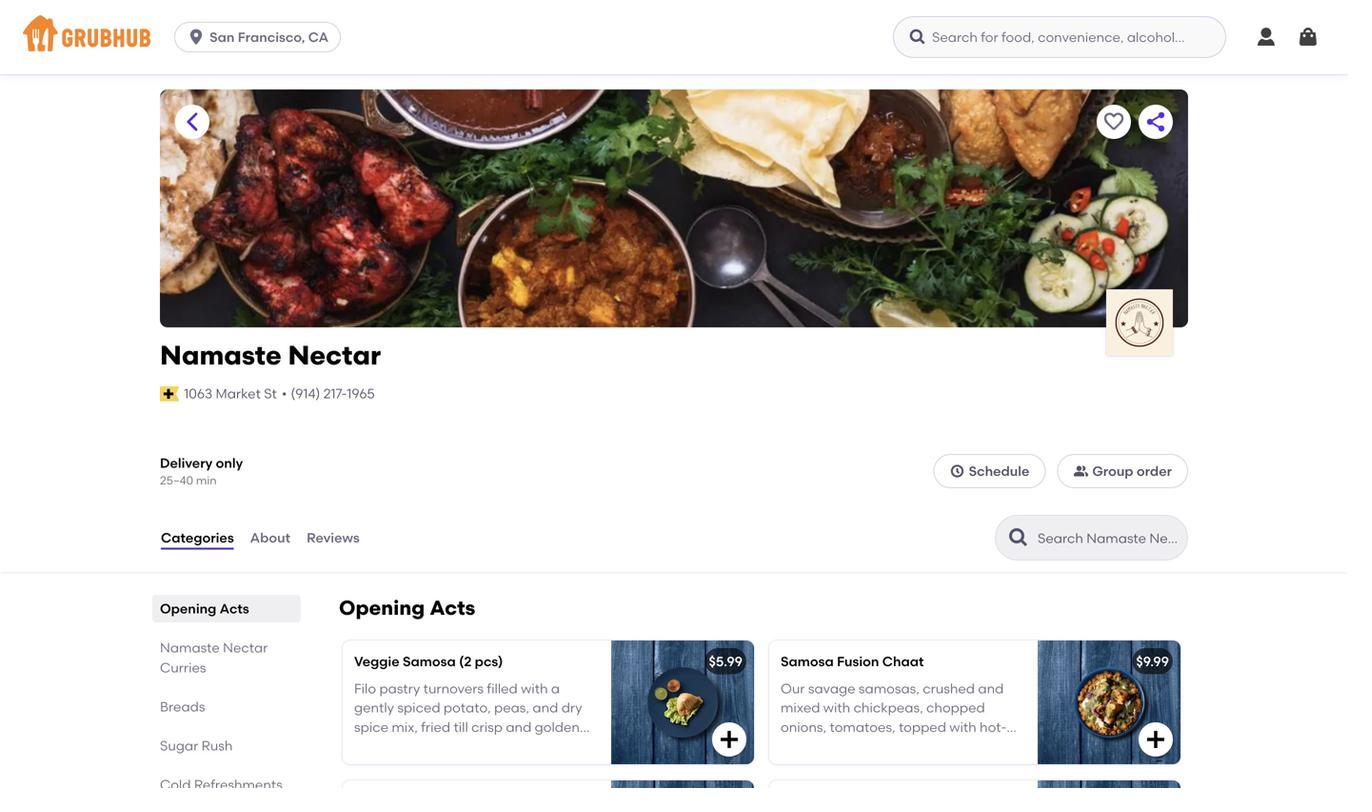Task type: locate. For each thing, give the bounding box(es) containing it.
acts up (2
[[430, 596, 476, 620]]

0 horizontal spatial svg image
[[187, 28, 206, 47]]

opening up veggie
[[339, 596, 425, 620]]

1 horizontal spatial samosa
[[781, 654, 834, 670]]

namaste up 1063 market st
[[160, 340, 282, 371]]

1 horizontal spatial opening acts
[[339, 596, 476, 620]]

0 horizontal spatial acts
[[220, 601, 249, 617]]

1063 market st
[[184, 386, 277, 402]]

namaste inside namaste nectar curries
[[160, 640, 220, 656]]

namaste
[[160, 340, 282, 371], [160, 640, 220, 656]]

rush
[[202, 738, 233, 754]]

svg image left san
[[187, 28, 206, 47]]

sugar
[[160, 738, 198, 754]]

acts inside tab
[[220, 601, 249, 617]]

svg image up potato tikki delight image
[[1145, 729, 1168, 751]]

1 horizontal spatial svg image
[[1145, 729, 1168, 751]]

namaste up curries at bottom left
[[160, 640, 220, 656]]

st
[[264, 386, 277, 402]]

samosa left fusion
[[781, 654, 834, 670]]

1063
[[184, 386, 213, 402]]

schedule button
[[934, 454, 1046, 489]]

breads tab
[[160, 697, 293, 717]]

categories
[[161, 530, 234, 546]]

san
[[210, 29, 235, 45]]

group order
[[1093, 463, 1172, 479]]

nectar up 217-
[[288, 340, 381, 371]]

opening
[[339, 596, 425, 620], [160, 601, 216, 617]]

namaste nectar curries
[[160, 640, 268, 676]]

2 namaste from the top
[[160, 640, 220, 656]]

• (914) 217-1965
[[282, 386, 375, 402]]

0 horizontal spatial opening acts
[[160, 601, 249, 617]]

Search for food, convenience, alcohol... search field
[[893, 16, 1227, 58]]

1 vertical spatial nectar
[[223, 640, 268, 656]]

1063 market st button
[[183, 384, 278, 405]]

samosa fusion chaat
[[781, 654, 924, 670]]

1 vertical spatial namaste
[[160, 640, 220, 656]]

samosa
[[403, 654, 456, 670], [781, 654, 834, 670]]

samosa left (2
[[403, 654, 456, 670]]

0 horizontal spatial nectar
[[223, 640, 268, 656]]

acts
[[430, 596, 476, 620], [220, 601, 249, 617]]

subscription pass image
[[160, 387, 179, 402]]

namaste for namaste nectar
[[160, 340, 282, 371]]

0 horizontal spatial samosa
[[403, 654, 456, 670]]

1 namaste from the top
[[160, 340, 282, 371]]

pcs)
[[475, 654, 503, 670]]

1 horizontal spatial acts
[[430, 596, 476, 620]]

acts up namaste nectar curries tab
[[220, 601, 249, 617]]

potato tikki delight image
[[1038, 781, 1181, 789]]

opening acts up veggie samosa (2 pcs)
[[339, 596, 476, 620]]

namaste for namaste nectar curries
[[160, 640, 220, 656]]

nectar
[[288, 340, 381, 371], [223, 640, 268, 656]]

1 vertical spatial svg image
[[1145, 729, 1168, 751]]

group
[[1093, 463, 1134, 479]]

tab
[[160, 775, 293, 789]]

nectar for namaste nectar
[[288, 340, 381, 371]]

market
[[216, 386, 261, 402]]

svg image
[[187, 28, 206, 47], [1145, 729, 1168, 751]]

francisco,
[[238, 29, 305, 45]]

namaste nectar
[[160, 340, 381, 371]]

opening acts
[[339, 596, 476, 620], [160, 601, 249, 617]]

sugar rush tab
[[160, 736, 293, 756]]

delivery
[[160, 455, 213, 471]]

0 horizontal spatial opening
[[160, 601, 216, 617]]

$5.99
[[709, 654, 743, 670]]

0 vertical spatial namaste
[[160, 340, 282, 371]]

0 vertical spatial svg image
[[187, 28, 206, 47]]

nectar down opening acts tab
[[223, 640, 268, 656]]

svg image
[[1255, 26, 1278, 49], [1297, 26, 1320, 49], [909, 28, 928, 47], [950, 464, 965, 479], [718, 729, 741, 751]]

reviews button
[[306, 504, 361, 572]]

1 horizontal spatial nectar
[[288, 340, 381, 371]]

only
[[216, 455, 243, 471]]

svg image inside schedule button
[[950, 464, 965, 479]]

opening acts up namaste nectar curries
[[160, 601, 249, 617]]

opening up namaste nectar curries
[[160, 601, 216, 617]]

san francisco, ca
[[210, 29, 329, 45]]

order
[[1137, 463, 1172, 479]]

people icon image
[[1074, 464, 1089, 479]]

0 vertical spatial nectar
[[288, 340, 381, 371]]

nectar inside namaste nectar curries
[[223, 640, 268, 656]]



Task type: describe. For each thing, give the bounding box(es) containing it.
ca
[[308, 29, 329, 45]]

veggie
[[354, 654, 400, 670]]

opening acts tab
[[160, 599, 293, 619]]

nectar for namaste nectar curries
[[223, 640, 268, 656]]

group order button
[[1057, 454, 1189, 489]]

1965
[[347, 386, 375, 402]]

min
[[196, 474, 217, 488]]

1 horizontal spatial opening
[[339, 596, 425, 620]]

Search Namaste Nectar search field
[[1036, 530, 1182, 548]]

namaste nectar logo image
[[1107, 290, 1173, 356]]

reviews
[[307, 530, 360, 546]]

25–40
[[160, 474, 193, 488]]

spicy paneer sizzle image
[[611, 781, 754, 789]]

$9.99
[[1137, 654, 1170, 670]]

svg image inside san francisco, ca button
[[187, 28, 206, 47]]

2 samosa from the left
[[781, 654, 834, 670]]

categories button
[[160, 504, 235, 572]]

delivery only 25–40 min
[[160, 455, 243, 488]]

veggie samosa (2 pcs) image
[[611, 641, 754, 765]]

(2
[[459, 654, 472, 670]]

about button
[[249, 504, 292, 572]]

save this restaurant image
[[1103, 110, 1126, 133]]

(914)
[[291, 386, 320, 402]]

veggie samosa (2 pcs)
[[354, 654, 503, 670]]

main navigation navigation
[[0, 0, 1349, 74]]

217-
[[324, 386, 347, 402]]

about
[[250, 530, 291, 546]]

chaat
[[883, 654, 924, 670]]

san francisco, ca button
[[174, 22, 349, 52]]

save this restaurant button
[[1097, 105, 1131, 139]]

share icon image
[[1145, 110, 1168, 133]]

opening acts inside tab
[[160, 601, 249, 617]]

curries
[[160, 660, 206, 676]]

sugar rush
[[160, 738, 233, 754]]

(914) 217-1965 button
[[291, 384, 375, 404]]

breads
[[160, 699, 205, 715]]

fusion
[[837, 654, 879, 670]]

•
[[282, 386, 287, 402]]

samosa fusion chaat image
[[1038, 641, 1181, 765]]

schedule
[[969, 463, 1030, 479]]

1 samosa from the left
[[403, 654, 456, 670]]

namaste nectar curries tab
[[160, 638, 293, 678]]

search icon image
[[1008, 527, 1031, 550]]

opening inside tab
[[160, 601, 216, 617]]

caret left icon image
[[181, 110, 204, 133]]



Task type: vqa. For each thing, say whether or not it's contained in the screenshot.
delivery only 25–40 min
yes



